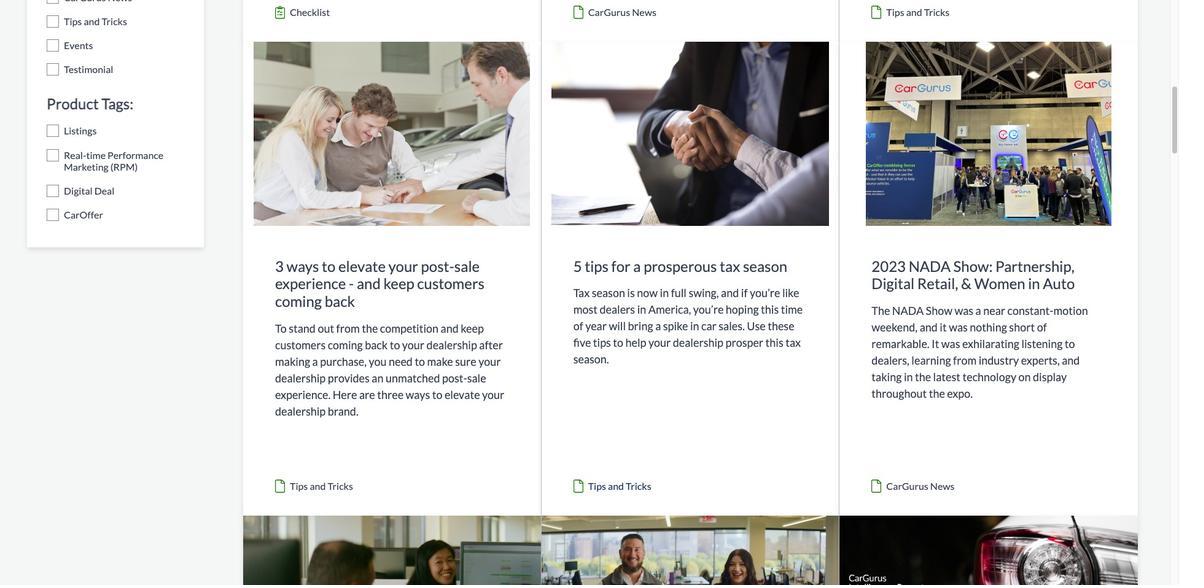 Task type: locate. For each thing, give the bounding box(es) containing it.
and inside to stand out from the competition and keep customers coming back to your dealership after making a purchase, you need to make sure your dealership provides an unmatched post-sale experience. here are three ways to elevate your dealership brand.
[[441, 322, 459, 335]]

1 horizontal spatial digital
[[872, 275, 914, 293]]

in left 'full'
[[660, 286, 669, 300]]

time inside real-time performance marketing (rpm)
[[86, 149, 106, 161]]

0 horizontal spatial back
[[325, 292, 355, 310]]

prosperous
[[644, 257, 717, 275]]

the down latest
[[929, 387, 945, 400]]

nada inside 2023 nada show: partnership, digital retail, & women in auto
[[909, 257, 951, 275]]

time
[[86, 149, 106, 161], [781, 303, 803, 316]]

0 horizontal spatial tax
[[720, 257, 740, 275]]

season up if
[[743, 257, 787, 275]]

of up listening
[[1037, 321, 1047, 334]]

and
[[906, 6, 922, 18], [84, 15, 100, 27], [357, 275, 381, 293], [721, 286, 739, 300], [920, 321, 938, 334], [441, 322, 459, 335], [1062, 354, 1080, 367], [310, 480, 326, 492], [608, 480, 624, 492]]

of up five
[[573, 320, 583, 333]]

1 vertical spatial nada
[[892, 304, 924, 318]]

learning
[[912, 354, 951, 367]]

back
[[325, 292, 355, 310], [365, 338, 388, 352]]

remarkable.
[[872, 337, 930, 351]]

your
[[388, 257, 418, 275], [648, 336, 671, 350], [402, 338, 424, 352], [479, 355, 501, 368], [482, 388, 504, 402]]

1 horizontal spatial tax
[[786, 336, 801, 350]]

keep up after
[[461, 322, 484, 335]]

this up these
[[761, 303, 779, 316]]

elevate inside 3 ways to elevate your post-sale experience - and keep customers coming back
[[338, 257, 386, 275]]

1 horizontal spatial customers
[[417, 275, 484, 293]]

1 vertical spatial season
[[592, 286, 625, 300]]

keep up competition
[[383, 275, 414, 293]]

elevate
[[338, 257, 386, 275], [445, 388, 480, 402]]

0 vertical spatial from
[[336, 322, 360, 335]]

1 horizontal spatial back
[[365, 338, 388, 352]]

0 vertical spatial season
[[743, 257, 787, 275]]

to up need
[[390, 338, 400, 352]]

digital
[[64, 185, 92, 196], [872, 275, 914, 293]]

from inside the nada show was a near constant-motion weekend, and it was nothing short of remarkable. it was exhilarating listening to dealers, learning from industry experts, and taking in the latest technology on display throughout the expo.
[[953, 354, 976, 367]]

of
[[573, 320, 583, 333], [1037, 321, 1047, 334]]

customers
[[417, 275, 484, 293], [275, 338, 326, 352]]

to inside tax season is now in full swing, and if you're like most dealers in america, you're hoping this time of year will bring a spike in car sales. use these five tips to help your dealership prosper this tax season.
[[613, 336, 623, 350]]

0 vertical spatial digital
[[64, 185, 92, 196]]

news
[[632, 6, 656, 18], [930, 480, 955, 492]]

coming up stand
[[275, 292, 322, 310]]

0 vertical spatial elevate
[[338, 257, 386, 275]]

you're
[[750, 286, 780, 300], [693, 303, 724, 316]]

a right making
[[312, 355, 318, 368]]

0 vertical spatial cargurus news
[[588, 6, 656, 18]]

this down these
[[765, 336, 783, 350]]

back up 'you'
[[365, 338, 388, 352]]

the down learning
[[915, 370, 931, 384]]

0 horizontal spatial elevate
[[338, 257, 386, 275]]

need
[[389, 355, 413, 368]]

0 horizontal spatial season
[[592, 286, 625, 300]]

a left near
[[976, 304, 981, 318]]

1 vertical spatial keep
[[461, 322, 484, 335]]

0 horizontal spatial ways
[[286, 257, 319, 275]]

0 horizontal spatial time
[[86, 149, 106, 161]]

cargurus news
[[588, 6, 656, 18], [886, 480, 955, 492]]

auto
[[1043, 275, 1075, 293]]

use
[[747, 320, 766, 333]]

of inside tax season is now in full swing, and if you're like most dealers in america, you're hoping this time of year will bring a spike in car sales. use these five tips to help your dealership prosper this tax season.
[[573, 320, 583, 333]]

1 vertical spatial tips
[[593, 336, 611, 350]]

1 horizontal spatial from
[[953, 354, 976, 367]]

1 vertical spatial coming
[[328, 338, 363, 352]]

partnership,
[[995, 257, 1075, 275]]

5 tips for a prosperous tax season
[[573, 257, 787, 275]]

to left -
[[322, 257, 336, 275]]

year
[[585, 320, 607, 333]]

ways right the 3
[[286, 257, 319, 275]]

5
[[573, 257, 582, 275]]

1 horizontal spatial coming
[[328, 338, 363, 352]]

tax
[[720, 257, 740, 275], [786, 336, 801, 350]]

1 vertical spatial elevate
[[445, 388, 480, 402]]

0 vertical spatial nada
[[909, 257, 951, 275]]

1 vertical spatial was
[[949, 321, 968, 334]]

and inside 3 ways to elevate your post-sale experience - and keep customers coming back
[[357, 275, 381, 293]]

1 horizontal spatial season
[[743, 257, 787, 275]]

0 vertical spatial news
[[632, 6, 656, 18]]

0 horizontal spatial from
[[336, 322, 360, 335]]

checklist
[[290, 6, 330, 18]]

0 vertical spatial ways
[[286, 257, 319, 275]]

back up out
[[325, 292, 355, 310]]

a inside tax season is now in full swing, and if you're like most dealers in america, you're hoping this time of year will bring a spike in car sales. use these five tips to help your dealership prosper this tax season.
[[655, 320, 661, 333]]

0 horizontal spatial cargurus news
[[588, 6, 656, 18]]

1 horizontal spatial elevate
[[445, 388, 480, 402]]

digital deal
[[64, 185, 114, 196]]

customers inside to stand out from the competition and keep customers coming back to your dealership after making a purchase, you need to make sure your dealership provides an unmatched post-sale experience. here are three ways to elevate your dealership brand.
[[275, 338, 326, 352]]

1 vertical spatial the
[[915, 370, 931, 384]]

now
[[637, 286, 658, 300]]

0 vertical spatial back
[[325, 292, 355, 310]]

coming inside 3 ways to elevate your post-sale experience - and keep customers coming back
[[275, 292, 322, 310]]

1 vertical spatial from
[[953, 354, 976, 367]]

1 horizontal spatial keep
[[461, 322, 484, 335]]

dealership inside tax season is now in full swing, and if you're like most dealers in america, you're hoping this time of year will bring a spike in car sales. use these five tips to help your dealership prosper this tax season.
[[673, 336, 723, 350]]

1 vertical spatial post-
[[442, 371, 467, 385]]

the
[[362, 322, 378, 335], [915, 370, 931, 384], [929, 387, 945, 400]]

1 vertical spatial tax
[[786, 336, 801, 350]]

to right listening
[[1065, 337, 1075, 351]]

tax up the hoping
[[720, 257, 740, 275]]

a left spike
[[655, 320, 661, 333]]

customers up competition
[[417, 275, 484, 293]]

spike
[[663, 320, 688, 333]]

nada left &
[[909, 257, 951, 275]]

1 vertical spatial time
[[781, 303, 803, 316]]

1 vertical spatial sale
[[467, 371, 486, 385]]

to down will
[[613, 336, 623, 350]]

these
[[768, 320, 794, 333]]

1 horizontal spatial time
[[781, 303, 803, 316]]

you're right if
[[750, 286, 780, 300]]

0 vertical spatial customers
[[417, 275, 484, 293]]

1 vertical spatial ways
[[406, 388, 430, 402]]

season
[[743, 257, 787, 275], [592, 286, 625, 300]]

product
[[47, 94, 99, 112]]

from inside to stand out from the competition and keep customers coming back to your dealership after making a purchase, you need to make sure your dealership provides an unmatched post-sale experience. here are three ways to elevate your dealership brand.
[[336, 322, 360, 335]]

ways down the unmatched
[[406, 388, 430, 402]]

1 vertical spatial you're
[[693, 303, 724, 316]]

tax season is now in full swing, and if you're like most dealers in america, you're hoping this time of year will bring a spike in car sales. use these five tips to help your dealership prosper this tax season.
[[573, 286, 803, 366]]

listening
[[1021, 337, 1063, 351]]

tips down year
[[593, 336, 611, 350]]

0 horizontal spatial digital
[[64, 185, 92, 196]]

0 horizontal spatial of
[[573, 320, 583, 333]]

show
[[926, 304, 952, 318]]

0 vertical spatial the
[[362, 322, 378, 335]]

from right out
[[336, 322, 360, 335]]

1 horizontal spatial ways
[[406, 388, 430, 402]]

1 vertical spatial digital
[[872, 275, 914, 293]]

post- inside to stand out from the competition and keep customers coming back to your dealership after making a purchase, you need to make sure your dealership provides an unmatched post-sale experience. here are three ways to elevate your dealership brand.
[[442, 371, 467, 385]]

this
[[761, 303, 779, 316], [765, 336, 783, 350]]

3
[[275, 257, 284, 275]]

tips right 5
[[585, 257, 609, 275]]

coming up purchase,
[[328, 338, 363, 352]]

1 horizontal spatial news
[[930, 480, 955, 492]]

time down like
[[781, 303, 803, 316]]

here
[[333, 388, 357, 402]]

to stand out from the competition and keep customers coming back to your dealership after making a purchase, you need to make sure your dealership provides an unmatched post-sale experience. here are three ways to elevate your dealership brand.
[[275, 322, 504, 418]]

a
[[633, 257, 641, 275], [976, 304, 981, 318], [655, 320, 661, 333], [312, 355, 318, 368]]

0 vertical spatial coming
[[275, 292, 322, 310]]

nada up weekend,
[[892, 304, 924, 318]]

your inside tax season is now in full swing, and if you're like most dealers in america, you're hoping this time of year will bring a spike in car sales. use these five tips to help your dealership prosper this tax season.
[[648, 336, 671, 350]]

image to illustrate article content image
[[243, 41, 541, 226], [541, 41, 839, 226], [840, 41, 1138, 226], [243, 516, 541, 585], [541, 516, 839, 585], [840, 516, 1138, 585]]

retail,
[[917, 275, 958, 293]]

0 vertical spatial you're
[[750, 286, 780, 300]]

you're up car
[[693, 303, 724, 316]]

tips
[[585, 257, 609, 275], [593, 336, 611, 350]]

sale
[[454, 257, 480, 275], [467, 371, 486, 385]]

0 vertical spatial time
[[86, 149, 106, 161]]

0 horizontal spatial coming
[[275, 292, 322, 310]]

tax inside tax season is now in full swing, and if you're like most dealers in america, you're hoping this time of year will bring a spike in car sales. use these five tips to help your dealership prosper this tax season.
[[786, 336, 801, 350]]

2023 nada show: partnership, digital retail, & women in auto
[[872, 257, 1075, 293]]

0 horizontal spatial keep
[[383, 275, 414, 293]]

in inside the nada show was a near constant-motion weekend, and it was nothing short of remarkable. it was exhilarating listening to dealers, learning from industry experts, and taking in the latest technology on display throughout the expo.
[[904, 370, 913, 384]]

customers down stand
[[275, 338, 326, 352]]

1 horizontal spatial cargurus
[[886, 480, 928, 492]]

in up "throughout"
[[904, 370, 913, 384]]

1 vertical spatial this
[[765, 336, 783, 350]]

in inside 2023 nada show: partnership, digital retail, & women in auto
[[1028, 275, 1040, 293]]

1 vertical spatial customers
[[275, 338, 326, 352]]

0 horizontal spatial news
[[632, 6, 656, 18]]

season up the dealers
[[592, 286, 625, 300]]

show:
[[953, 257, 993, 275]]

1 horizontal spatial cargurus news
[[886, 480, 955, 492]]

will
[[609, 320, 626, 333]]

tricks
[[924, 6, 950, 18], [102, 15, 127, 27], [328, 480, 353, 492], [626, 480, 651, 492]]

0 vertical spatial sale
[[454, 257, 480, 275]]

0 horizontal spatial customers
[[275, 338, 326, 352]]

nothing
[[970, 321, 1007, 334]]

from up latest
[[953, 354, 976, 367]]

the inside to stand out from the competition and keep customers coming back to your dealership after making a purchase, you need to make sure your dealership provides an unmatched post-sale experience. here are three ways to elevate your dealership brand.
[[362, 322, 378, 335]]

season.
[[573, 353, 609, 366]]

1 horizontal spatial you're
[[750, 286, 780, 300]]

after
[[479, 338, 503, 352]]

back inside 3 ways to elevate your post-sale experience - and keep customers coming back
[[325, 292, 355, 310]]

0 vertical spatial keep
[[383, 275, 414, 293]]

1 vertical spatial back
[[365, 338, 388, 352]]

to up the unmatched
[[415, 355, 425, 368]]

0 vertical spatial post-
[[421, 257, 454, 275]]

a right for
[[633, 257, 641, 275]]

from
[[336, 322, 360, 335], [953, 354, 976, 367]]

digital up the the
[[872, 275, 914, 293]]

in left auto
[[1028, 275, 1040, 293]]

in
[[1028, 275, 1040, 293], [660, 286, 669, 300], [637, 303, 646, 316], [690, 320, 699, 333], [904, 370, 913, 384]]

the up 'you'
[[362, 322, 378, 335]]

nada inside the nada show was a near constant-motion weekend, and it was nothing short of remarkable. it was exhilarating listening to dealers, learning from industry experts, and taking in the latest technology on display throughout the expo.
[[892, 304, 924, 318]]

keep
[[383, 275, 414, 293], [461, 322, 484, 335]]

tax down these
[[786, 336, 801, 350]]

1 horizontal spatial of
[[1037, 321, 1047, 334]]

digital up caroffer
[[64, 185, 92, 196]]

the nada show was a near constant-motion weekend, and it was nothing short of remarkable. it was exhilarating listening to dealers, learning from industry experts, and taking in the latest technology on display throughout the expo.
[[872, 304, 1088, 400]]

nada
[[909, 257, 951, 275], [892, 304, 924, 318]]

0 vertical spatial cargurus
[[588, 6, 630, 18]]

cargurus
[[588, 6, 630, 18], [886, 480, 928, 492]]

performance
[[108, 149, 163, 161]]

and inside tax season is now in full swing, and if you're like most dealers in america, you're hoping this time of year will bring a spike in car sales. use these five tips to help your dealership prosper this tax season.
[[721, 286, 739, 300]]

tax
[[573, 286, 590, 300]]

coming inside to stand out from the competition and keep customers coming back to your dealership after making a purchase, you need to make sure your dealership provides an unmatched post-sale experience. here are three ways to elevate your dealership brand.
[[328, 338, 363, 352]]

dealership down car
[[673, 336, 723, 350]]

provides
[[328, 371, 370, 385]]

time up 'marketing'
[[86, 149, 106, 161]]

0 vertical spatial this
[[761, 303, 779, 316]]

elevate inside to stand out from the competition and keep customers coming back to your dealership after making a purchase, you need to make sure your dealership provides an unmatched post-sale experience. here are three ways to elevate your dealership brand.
[[445, 388, 480, 402]]



Task type: vqa. For each thing, say whether or not it's contained in the screenshot.
back in the THE TO STAND OUT FROM THE COMPETITION AND KEEP CUSTOMERS COMING BACK TO YOUR DEALERSHIP AFTER MAKING A PURCHASE, YOU NEED TO MAKE SURE YOUR DEALERSHIP PROVIDES AN UNMATCHED POST-SALE EXPERIENCE. HERE ARE THREE WAYS TO ELEVATE YOUR DEALERSHIP BRAND.
yes



Task type: describe. For each thing, give the bounding box(es) containing it.
experts,
[[1021, 354, 1060, 367]]

three
[[377, 388, 404, 402]]

in left car
[[690, 320, 699, 333]]

dealership up make
[[427, 338, 477, 352]]

five
[[573, 336, 591, 350]]

expo.
[[947, 387, 973, 400]]

dealership up experience.
[[275, 371, 326, 385]]

swing,
[[689, 286, 719, 300]]

display
[[1033, 370, 1067, 384]]

time inside tax season is now in full swing, and if you're like most dealers in america, you're hoping this time of year will bring a spike in car sales. use these five tips to help your dealership prosper this tax season.
[[781, 303, 803, 316]]

nada for show:
[[909, 257, 951, 275]]

2 vertical spatial was
[[941, 337, 960, 351]]

sales.
[[719, 320, 745, 333]]

a inside to stand out from the competition and keep customers coming back to your dealership after making a purchase, you need to make sure your dealership provides an unmatched post-sale experience. here are three ways to elevate your dealership brand.
[[312, 355, 318, 368]]

out
[[318, 322, 334, 335]]

cargurus news link
[[541, 0, 839, 41]]

in up bring
[[637, 303, 646, 316]]

0 vertical spatial was
[[955, 304, 973, 318]]

news inside the cargurus news link
[[632, 6, 656, 18]]

nada for show
[[892, 304, 924, 318]]

real-time performance marketing (rpm)
[[64, 149, 163, 172]]

deal
[[94, 185, 114, 196]]

prosper
[[726, 336, 763, 350]]

checklist link
[[243, 0, 541, 41]]

motion
[[1053, 304, 1088, 318]]

real-
[[64, 149, 86, 161]]

post- inside 3 ways to elevate your post-sale experience - and keep customers coming back
[[421, 257, 454, 275]]

0 horizontal spatial cargurus
[[588, 6, 630, 18]]

on
[[1018, 370, 1031, 384]]

throughout
[[872, 387, 927, 400]]

1 vertical spatial cargurus
[[886, 480, 928, 492]]

testimonial
[[64, 63, 113, 75]]

most
[[573, 303, 597, 316]]

&
[[961, 275, 971, 293]]

2 vertical spatial the
[[929, 387, 945, 400]]

sale inside to stand out from the competition and keep customers coming back to your dealership after making a purchase, you need to make sure your dealership provides an unmatched post-sale experience. here are three ways to elevate your dealership brand.
[[467, 371, 486, 385]]

digital inside 2023 nada show: partnership, digital retail, & women in auto
[[872, 275, 914, 293]]

0 vertical spatial tips
[[585, 257, 609, 275]]

exhilarating
[[962, 337, 1019, 351]]

tags:
[[101, 94, 133, 112]]

events
[[64, 39, 93, 51]]

1 vertical spatial cargurus news
[[886, 480, 955, 492]]

sure
[[455, 355, 476, 368]]

purchase,
[[320, 355, 367, 368]]

hoping
[[726, 303, 759, 316]]

the
[[872, 304, 890, 318]]

constant-
[[1007, 304, 1053, 318]]

a inside the nada show was a near constant-motion weekend, and it was nothing short of remarkable. it was exhilarating listening to dealers, learning from industry experts, and taking in the latest technology on display throughout the expo.
[[976, 304, 981, 318]]

tips inside tax season is now in full swing, and if you're like most dealers in america, you're hoping this time of year will bring a spike in car sales. use these five tips to help your dealership prosper this tax season.
[[593, 336, 611, 350]]

america,
[[648, 303, 691, 316]]

your inside 3 ways to elevate your post-sale experience - and keep customers coming back
[[388, 257, 418, 275]]

make
[[427, 355, 453, 368]]

keep inside 3 ways to elevate your post-sale experience - and keep customers coming back
[[383, 275, 414, 293]]

it
[[932, 337, 939, 351]]

you
[[369, 355, 387, 368]]

women
[[974, 275, 1025, 293]]

product tags:
[[47, 94, 133, 112]]

back inside to stand out from the competition and keep customers coming back to your dealership after making a purchase, you need to make sure your dealership provides an unmatched post-sale experience. here are three ways to elevate your dealership brand.
[[365, 338, 388, 352]]

to inside 3 ways to elevate your post-sale experience - and keep customers coming back
[[322, 257, 336, 275]]

2023
[[872, 257, 906, 275]]

-
[[349, 275, 354, 293]]

help
[[625, 336, 646, 350]]

is
[[627, 286, 635, 300]]

it
[[940, 321, 947, 334]]

taking
[[872, 370, 902, 384]]

latest
[[933, 370, 960, 384]]

bring
[[628, 320, 653, 333]]

short
[[1009, 321, 1035, 334]]

dealers
[[600, 303, 635, 316]]

full
[[671, 286, 686, 300]]

caroffer
[[64, 209, 103, 221]]

near
[[983, 304, 1005, 318]]

industry
[[979, 354, 1019, 367]]

to inside the nada show was a near constant-motion weekend, and it was nothing short of remarkable. it was exhilarating listening to dealers, learning from industry experts, and taking in the latest technology on display throughout the expo.
[[1065, 337, 1075, 351]]

are
[[359, 388, 375, 402]]

tips and tricks link
[[840, 0, 1138, 41]]

season inside tax season is now in full swing, and if you're like most dealers in america, you're hoping this time of year will bring a spike in car sales. use these five tips to help your dealership prosper this tax season.
[[592, 286, 625, 300]]

like
[[782, 286, 799, 300]]

ways inside to stand out from the competition and keep customers coming back to your dealership after making a purchase, you need to make sure your dealership provides an unmatched post-sale experience. here are three ways to elevate your dealership brand.
[[406, 388, 430, 402]]

ways inside 3 ways to elevate your post-sale experience - and keep customers coming back
[[286, 257, 319, 275]]

of inside the nada show was a near constant-motion weekend, and it was nothing short of remarkable. it was exhilarating listening to dealers, learning from industry experts, and taking in the latest technology on display throughout the expo.
[[1037, 321, 1047, 334]]

1 vertical spatial news
[[930, 480, 955, 492]]

dealership down experience.
[[275, 405, 326, 418]]

listings
[[64, 125, 97, 137]]

sale inside 3 ways to elevate your post-sale experience - and keep customers coming back
[[454, 257, 480, 275]]

if
[[741, 286, 748, 300]]

(rpm)
[[110, 161, 138, 172]]

experience
[[275, 275, 346, 293]]

unmatched
[[386, 371, 440, 385]]

making
[[275, 355, 310, 368]]

to down the unmatched
[[432, 388, 442, 402]]

weekend,
[[872, 321, 918, 334]]

keep inside to stand out from the competition and keep customers coming back to your dealership after making a purchase, you need to make sure your dealership provides an unmatched post-sale experience. here are three ways to elevate your dealership brand.
[[461, 322, 484, 335]]

for
[[611, 257, 630, 275]]

tricks inside the tips and tricks link
[[924, 6, 950, 18]]

experience.
[[275, 388, 331, 402]]

0 vertical spatial tax
[[720, 257, 740, 275]]

stand
[[289, 322, 316, 335]]

0 horizontal spatial you're
[[693, 303, 724, 316]]

car
[[701, 320, 717, 333]]

marketing
[[64, 161, 109, 172]]

to
[[275, 322, 287, 335]]

brand.
[[328, 405, 358, 418]]

customers inside 3 ways to elevate your post-sale experience - and keep customers coming back
[[417, 275, 484, 293]]

technology
[[963, 370, 1016, 384]]

3 ways to elevate your post-sale experience - and keep customers coming back
[[275, 257, 484, 310]]

competition
[[380, 322, 438, 335]]

dealers,
[[872, 354, 909, 367]]

an
[[372, 371, 383, 385]]



